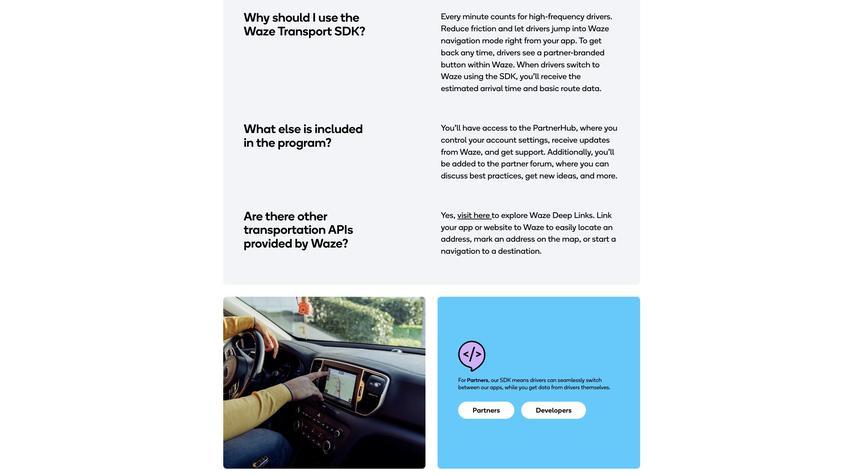 Task type: vqa. For each thing, say whether or not it's contained in the screenshot.
Millennium inside MILLENNIUM PARK, 201 E RANDOLPH DR, CHICAGO, ILLINOIS, UNITED STATES
no



Task type: locate. For each thing, give the bounding box(es) containing it.
every
[[441, 11, 461, 21]]

switch up themselves.
[[586, 378, 602, 384]]

you'll
[[520, 71, 539, 81]]

get right to
[[589, 35, 602, 45]]

support.
[[515, 147, 546, 157]]

back
[[441, 47, 459, 57]]

get left 'data'
[[529, 385, 537, 391]]

your down yes,
[[441, 222, 457, 232]]

1 vertical spatial navigation
[[441, 246, 480, 256]]

what else is included in the program?
[[244, 122, 363, 150]]

right
[[505, 35, 522, 45]]

drivers
[[526, 23, 550, 33], [497, 47, 521, 57], [541, 59, 565, 69], [530, 378, 546, 384], [564, 385, 580, 391]]

0 horizontal spatial from
[[441, 147, 458, 157]]

have
[[463, 123, 480, 133]]

provided
[[244, 236, 292, 251]]

to inside every minute counts for high-frequency drivers. reduce friction and let drivers jump into waze navigation mode right from your app. to get back any time, drivers see a partner-branded button within waze. when drivers switch to waze using the sdk, you'll receive the estimated arrival time and basic route data.
[[592, 59, 600, 69]]

0 horizontal spatial can
[[547, 378, 557, 384]]

you down the additionally,
[[580, 159, 593, 169]]

sdk?
[[334, 24, 365, 39]]

0 vertical spatial can
[[595, 159, 609, 169]]

1 horizontal spatial from
[[524, 35, 541, 45]]

the up practices,
[[487, 159, 499, 169]]

2 vertical spatial from
[[551, 385, 563, 391]]

1 horizontal spatial your
[[469, 135, 484, 145]]

0 horizontal spatial our
[[481, 385, 489, 391]]

our right ,
[[491, 378, 499, 384]]

to
[[592, 59, 600, 69], [509, 123, 517, 133], [478, 159, 485, 169], [492, 210, 499, 220], [514, 222, 522, 232], [546, 222, 554, 232], [482, 246, 490, 256]]

data
[[538, 385, 550, 391]]

where up ideas,
[[556, 159, 578, 169]]

deep
[[552, 210, 572, 220]]

2 vertical spatial you
[[519, 385, 528, 391]]

2 navigation from the top
[[441, 246, 480, 256]]

and
[[498, 23, 513, 33], [523, 83, 538, 93], [485, 147, 499, 157], [580, 171, 595, 181]]

2 horizontal spatial you
[[604, 123, 617, 133]]

to up address
[[514, 222, 522, 232]]

1 horizontal spatial can
[[595, 159, 609, 169]]

get down account at top
[[501, 147, 513, 157]]

our down ,
[[481, 385, 489, 391]]

a right the see
[[537, 47, 542, 57]]

an down the link
[[603, 222, 613, 232]]

address
[[506, 234, 535, 244]]

your inside to explore waze deep links. link your app or website to waze to easily locate an address, mark an address on the map, or start a navigation to a destination.
[[441, 222, 457, 232]]

1 horizontal spatial an
[[603, 222, 613, 232]]

you down means
[[519, 385, 528, 391]]

from up be
[[441, 147, 458, 157]]

account
[[486, 135, 517, 145]]

2 horizontal spatial from
[[551, 385, 563, 391]]

our
[[491, 378, 499, 384], [481, 385, 489, 391]]

a right start
[[611, 234, 616, 244]]

i
[[313, 10, 316, 25]]

ideas,
[[557, 171, 578, 181]]

partner
[[501, 159, 528, 169]]

2 horizontal spatial a
[[611, 234, 616, 244]]

partners up the between
[[467, 378, 488, 384]]

navigation
[[441, 35, 480, 45], [441, 246, 480, 256]]

0 vertical spatial receive
[[541, 71, 567, 81]]

you up the updates
[[604, 123, 617, 133]]

for
[[458, 378, 466, 384]]

seamlessly
[[558, 378, 585, 384]]

from inside you'll have access to the partnerhub, where you control your account settings, receive updates from waze, and get support. additionally, you'll be added to the partner forum, where you can discuss best practices, get new ideas, and more.
[[441, 147, 458, 157]]

a for frequency
[[537, 47, 542, 57]]

navigation down the address,
[[441, 246, 480, 256]]

and down account at top
[[485, 147, 499, 157]]

start
[[592, 234, 609, 244]]

the inside why should i use the waze transport sdk?
[[340, 10, 359, 25]]

developers link
[[521, 402, 586, 420]]

get left the new
[[525, 171, 538, 181]]

where
[[580, 123, 602, 133], [556, 159, 578, 169]]

0 horizontal spatial a
[[491, 246, 496, 256]]

0 vertical spatial or
[[475, 222, 482, 232]]

0 vertical spatial you
[[604, 123, 617, 133]]

1 vertical spatial an
[[495, 234, 504, 244]]

1 horizontal spatial you
[[580, 159, 593, 169]]

links.
[[574, 210, 595, 220]]

you
[[604, 123, 617, 133], [580, 159, 593, 169], [519, 385, 528, 391]]

or
[[475, 222, 482, 232], [583, 234, 590, 244]]

new
[[539, 171, 555, 181]]

1 navigation from the top
[[441, 35, 480, 45]]

updates
[[579, 135, 610, 145]]

get inside , our sdk means drivers can seamlessly switch between our apps, while you get data from drivers themselves.
[[529, 385, 537, 391]]

from up the see
[[524, 35, 541, 45]]

to
[[579, 35, 587, 45]]

switch
[[567, 59, 590, 69], [586, 378, 602, 384]]

1 vertical spatial receive
[[552, 135, 578, 145]]

your up the partner-
[[543, 35, 559, 45]]

by
[[295, 236, 308, 251]]

button
[[441, 59, 466, 69]]

navigation down reduce
[[441, 35, 480, 45]]

branded
[[574, 47, 605, 57]]

0 vertical spatial a
[[537, 47, 542, 57]]

a
[[537, 47, 542, 57], [611, 234, 616, 244], [491, 246, 496, 256]]

1 vertical spatial from
[[441, 147, 458, 157]]

an down "website"
[[495, 234, 504, 244]]

the right use
[[340, 10, 359, 25]]

the
[[340, 10, 359, 25], [485, 71, 498, 81], [569, 71, 581, 81], [519, 123, 531, 133], [256, 135, 275, 150], [487, 159, 499, 169], [548, 234, 560, 244]]

switch down branded
[[567, 59, 590, 69]]

get inside every minute counts for high-frequency drivers. reduce friction and let drivers jump into waze navigation mode right from your app. to get back any time, drivers see a partner-branded button within waze. when drivers switch to waze using the sdk, you'll receive the estimated arrival time and basic route data.
[[589, 35, 602, 45]]

high-
[[529, 11, 548, 21]]

partnerhub,
[[533, 123, 578, 133]]

0 vertical spatial your
[[543, 35, 559, 45]]

0 vertical spatial switch
[[567, 59, 590, 69]]

1 vertical spatial our
[[481, 385, 489, 391]]

receive up basic at the right top
[[541, 71, 567, 81]]

1 vertical spatial can
[[547, 378, 557, 384]]

your
[[543, 35, 559, 45], [469, 135, 484, 145], [441, 222, 457, 232]]

app.
[[561, 35, 577, 45]]

or down the here
[[475, 222, 482, 232]]

the right in
[[256, 135, 275, 150]]

app
[[458, 222, 473, 232]]

you inside , our sdk means drivers can seamlessly switch between our apps, while you get data from drivers themselves.
[[519, 385, 528, 391]]

transport
[[278, 24, 332, 39]]

0 vertical spatial where
[[580, 123, 602, 133]]

2 horizontal spatial your
[[543, 35, 559, 45]]

from inside , our sdk means drivers can seamlessly switch between our apps, while you get data from drivers themselves.
[[551, 385, 563, 391]]

waze?
[[311, 236, 348, 251]]

1 vertical spatial partners
[[473, 407, 500, 415]]

0 vertical spatial from
[[524, 35, 541, 45]]

settings,
[[518, 135, 550, 145]]

partners link
[[458, 402, 515, 420]]

here
[[474, 210, 490, 220]]

into
[[572, 23, 586, 33]]

best
[[470, 171, 486, 181]]

within
[[468, 59, 490, 69]]

navigation inside every minute counts for high-frequency drivers. reduce friction and let drivers jump into waze navigation mode right from your app. to get back any time, drivers see a partner-branded button within waze. when drivers switch to waze using the sdk, you'll receive the estimated arrival time and basic route data.
[[441, 35, 480, 45]]

0 vertical spatial navigation
[[441, 35, 480, 45]]

can up 'data'
[[547, 378, 557, 384]]

a down mark at the right
[[491, 246, 496, 256]]

1 horizontal spatial a
[[537, 47, 542, 57]]

yes,
[[441, 210, 456, 220]]

1 vertical spatial where
[[556, 159, 578, 169]]

the up route
[[569, 71, 581, 81]]

receive up the additionally,
[[552, 135, 578, 145]]

receive inside you'll have access to the partnerhub, where you control your account settings, receive updates from waze, and get support. additionally, you'll be added to the partner forum, where you can discuss best practices, get new ideas, and more.
[[552, 135, 578, 145]]

receive
[[541, 71, 567, 81], [552, 135, 578, 145]]

apps,
[[490, 385, 503, 391]]

0 horizontal spatial your
[[441, 222, 457, 232]]

a inside every minute counts for high-frequency drivers. reduce friction and let drivers jump into waze navigation mode right from your app. to get back any time, drivers see a partner-branded button within waze. when drivers switch to waze using the sdk, you'll receive the estimated arrival time and basic route data.
[[537, 47, 542, 57]]

1 vertical spatial or
[[583, 234, 590, 244]]

the inside the what else is included in the program?
[[256, 135, 275, 150]]

2 vertical spatial a
[[491, 246, 496, 256]]

partners
[[467, 378, 488, 384], [473, 407, 500, 415]]

switch inside every minute counts for high-frequency drivers. reduce friction and let drivers jump into waze navigation mode right from your app. to get back any time, drivers see a partner-branded button within waze. when drivers switch to waze using the sdk, you'll receive the estimated arrival time and basic route data.
[[567, 59, 590, 69]]

1 horizontal spatial our
[[491, 378, 499, 384]]

reduce
[[441, 23, 469, 33]]

and down you'll
[[523, 83, 538, 93]]

navigation inside to explore waze deep links. link your app or website to waze to easily locate an address, mark an address on the map, or start a navigation to a destination.
[[441, 246, 480, 256]]

to down branded
[[592, 59, 600, 69]]

the right on
[[548, 234, 560, 244]]

2 vertical spatial your
[[441, 222, 457, 232]]

explore
[[501, 210, 528, 220]]

while
[[505, 385, 518, 391]]

visit here link
[[457, 210, 492, 220]]

1 horizontal spatial or
[[583, 234, 590, 244]]

0 vertical spatial an
[[603, 222, 613, 232]]

can down you'll
[[595, 159, 609, 169]]

1 vertical spatial your
[[469, 135, 484, 145]]

see
[[522, 47, 535, 57]]

1 vertical spatial switch
[[586, 378, 602, 384]]

your down have
[[469, 135, 484, 145]]

to up best
[[478, 159, 485, 169]]

mark
[[474, 234, 493, 244]]

where up the updates
[[580, 123, 602, 133]]

0 horizontal spatial you
[[519, 385, 528, 391]]

partners down apps, on the right
[[473, 407, 500, 415]]

time,
[[476, 47, 495, 57]]

means
[[512, 378, 529, 384]]

or down locate at the right top of the page
[[583, 234, 590, 244]]

is
[[304, 122, 312, 136]]

from right 'data'
[[551, 385, 563, 391]]

there
[[265, 209, 295, 224]]

,
[[488, 378, 490, 384]]



Task type: describe. For each thing, give the bounding box(es) containing it.
the inside to explore waze deep links. link your app or website to waze to easily locate an address, mark an address on the map, or start a navigation to a destination.
[[548, 234, 560, 244]]

partner-
[[544, 47, 574, 57]]

transportation
[[244, 223, 326, 238]]

included
[[315, 122, 363, 136]]

waze inside why should i use the waze transport sdk?
[[244, 24, 275, 39]]

link
[[597, 210, 612, 220]]

every minute counts for high-frequency drivers. reduce friction and let drivers jump into waze navigation mode right from your app. to get back any time, drivers see a partner-branded button within waze. when drivers switch to waze using the sdk, you'll receive the estimated arrival time and basic route data.
[[441, 11, 612, 93]]

can inside you'll have access to the partnerhub, where you control your account settings, receive updates from waze, and get support. additionally, you'll be added to the partner forum, where you can discuss best practices, get new ideas, and more.
[[595, 159, 609, 169]]

1 vertical spatial you
[[580, 159, 593, 169]]

minute
[[463, 11, 489, 21]]

drivers down the partner-
[[541, 59, 565, 69]]

waze,
[[460, 147, 483, 157]]

added
[[452, 159, 476, 169]]

discuss
[[441, 171, 468, 181]]

on
[[537, 234, 546, 244]]

else
[[278, 122, 301, 136]]

drivers down right
[[497, 47, 521, 57]]

arrival
[[480, 83, 503, 93]]

why
[[244, 10, 270, 25]]

are there other transportation apis provided by waze?
[[244, 209, 353, 251]]

mode
[[482, 35, 503, 45]]

map,
[[562, 234, 581, 244]]

access
[[482, 123, 508, 133]]

1 horizontal spatial where
[[580, 123, 602, 133]]

time
[[505, 83, 521, 93]]

website
[[484, 222, 512, 232]]

should
[[272, 10, 310, 25]]

route
[[561, 83, 580, 93]]

switch inside , our sdk means drivers can seamlessly switch between our apps, while you get data from drivers themselves.
[[586, 378, 602, 384]]

and down counts
[[498, 23, 513, 33]]

estimated
[[441, 83, 478, 93]]

jump
[[552, 23, 570, 33]]

sdk,
[[500, 71, 518, 81]]

control
[[441, 135, 467, 145]]

basic
[[540, 83, 559, 93]]

0 horizontal spatial or
[[475, 222, 482, 232]]

and left more.
[[580, 171, 595, 181]]

visit
[[457, 210, 472, 220]]

can inside , our sdk means drivers can seamlessly switch between our apps, while you get data from drivers themselves.
[[547, 378, 557, 384]]

to up on
[[546, 222, 554, 232]]

forum,
[[530, 159, 554, 169]]

drivers.
[[586, 11, 612, 21]]

for
[[518, 11, 527, 21]]

easily
[[556, 222, 576, 232]]

frequency
[[548, 11, 585, 21]]

additionally,
[[547, 147, 593, 157]]

waze.
[[492, 59, 515, 69]]

1 vertical spatial a
[[611, 234, 616, 244]]

you'll
[[441, 123, 461, 133]]

to up "website"
[[492, 210, 499, 220]]

when
[[517, 59, 539, 69]]

for partners
[[458, 378, 488, 384]]

0 vertical spatial partners
[[467, 378, 488, 384]]

data.
[[582, 83, 602, 93]]

drivers down the high-
[[526, 23, 550, 33]]

between
[[458, 385, 480, 391]]

0 horizontal spatial where
[[556, 159, 578, 169]]

receive inside every minute counts for high-frequency drivers. reduce friction and let drivers jump into waze navigation mode right from your app. to get back any time, drivers see a partner-branded button within waze. when drivers switch to waze using the sdk, you'll receive the estimated arrival time and basic route data.
[[541, 71, 567, 81]]

yes, visit here
[[441, 210, 492, 220]]

to down mark at the right
[[482, 246, 490, 256]]

your inside every minute counts for high-frequency drivers. reduce friction and let drivers jump into waze navigation mode right from your app. to get back any time, drivers see a partner-branded button within waze. when drivers switch to waze using the sdk, you'll receive the estimated arrival time and basic route data.
[[543, 35, 559, 45]]

from inside every minute counts for high-frequency drivers. reduce friction and let drivers jump into waze navigation mode right from your app. to get back any time, drivers see a partner-branded button within waze. when drivers switch to waze using the sdk, you'll receive the estimated arrival time and basic route data.
[[524, 35, 541, 45]]

other
[[297, 209, 327, 224]]

the up settings,
[[519, 123, 531, 133]]

0 vertical spatial our
[[491, 378, 499, 384]]

you'll have access to the partnerhub, where you control your account settings, receive updates from waze, and get support. additionally, you'll be added to the partner forum, where you can discuss best practices, get new ideas, and more.
[[441, 123, 617, 181]]

0 horizontal spatial an
[[495, 234, 504, 244]]

counts
[[491, 11, 516, 21]]

drivers up 'data'
[[530, 378, 546, 384]]

use
[[318, 10, 338, 25]]

locate
[[578, 222, 601, 232]]

what
[[244, 122, 276, 136]]

sdk
[[500, 378, 511, 384]]

more.
[[597, 171, 617, 181]]

program?
[[278, 135, 332, 150]]

friction
[[471, 23, 496, 33]]

practices,
[[488, 171, 523, 181]]

to explore waze deep links. link your app or website to waze to easily locate an address, mark an address on the map, or start a navigation to a destination.
[[441, 210, 616, 256]]

why should i use the waze transport sdk?
[[244, 10, 365, 39]]

you'll
[[595, 147, 614, 157]]

are
[[244, 209, 263, 224]]

using
[[464, 71, 484, 81]]

the up arrival
[[485, 71, 498, 81]]

themselves.
[[581, 385, 610, 391]]

be
[[441, 159, 450, 169]]

developers
[[536, 407, 572, 415]]

address,
[[441, 234, 472, 244]]

a for link
[[491, 246, 496, 256]]

your inside you'll have access to the partnerhub, where you control your account settings, receive updates from waze, and get support. additionally, you'll be added to the partner forum, where you can discuss best practices, get new ideas, and more.
[[469, 135, 484, 145]]

let
[[515, 23, 524, 33]]

drivers down seamlessly
[[564, 385, 580, 391]]

destination.
[[498, 246, 542, 256]]

to up account at top
[[509, 123, 517, 133]]



